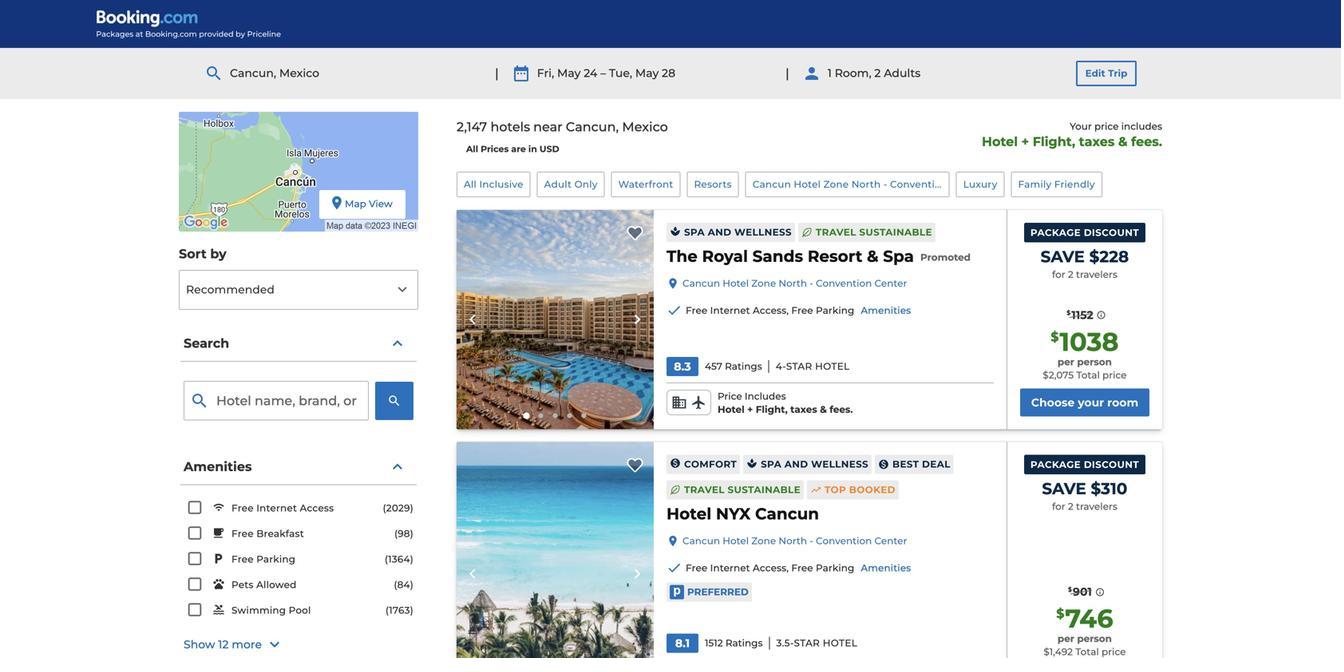 Task type: describe. For each thing, give the bounding box(es) containing it.
photo carousel region for 1038
[[457, 210, 654, 429]]

adult
[[544, 178, 572, 190]]

0 vertical spatial zone
[[824, 178, 849, 190]]

the royal sands resort & spa
[[667, 246, 915, 266]]

price inside your price includes hotel + flight, taxes & fees.
[[1095, 120, 1119, 132]]

hotel inside the price includes hotel + flight, taxes & fees.
[[718, 404, 745, 415]]

center for 746
[[875, 535, 908, 547]]

$ 1152
[[1067, 308, 1094, 322]]

edit
[[1086, 67, 1106, 79]]

recommended button
[[179, 270, 419, 310]]

Hotel name, brand, or keyword text field
[[184, 381, 369, 421]]

resorts
[[695, 178, 732, 190]]

for 2 travelers for 1038
[[1053, 269, 1118, 280]]

901
[[1074, 585, 1093, 599]]

choose your room button
[[1021, 389, 1150, 416]]

hotel right the 3.5-
[[823, 637, 858, 649]]

person for 746
[[1078, 633, 1113, 645]]

cancun hotel zone north - convention center for 746
[[683, 535, 908, 547]]

royal
[[703, 246, 748, 266]]

nyx
[[716, 504, 751, 523]]

1038
[[1060, 326, 1119, 357]]

all for all prices are in usd
[[466, 144, 478, 154]]

price
[[718, 390, 743, 402]]

by
[[210, 246, 227, 262]]

8.1
[[676, 637, 690, 650]]

0 vertical spatial convention
[[891, 178, 948, 190]]

$ for 1038
[[1051, 329, 1060, 344]]

package for 1038
[[1031, 227, 1082, 238]]

457 ratings
[[705, 361, 763, 372]]

| for 1 room, 2 adults
[[786, 65, 790, 81]]

free down the royal sands resort & spa
[[792, 305, 814, 316]]

0 horizontal spatial sustainable
[[728, 484, 801, 496]]

pets
[[232, 579, 254, 591]]

search button
[[181, 326, 417, 362]]

amenities inside dropdown button
[[184, 459, 252, 474]]

room,
[[835, 66, 872, 80]]

$310
[[1091, 479, 1128, 499]]

top
[[825, 484, 847, 496]]

1 vertical spatial spa and wellness
[[761, 458, 869, 470]]

person for 1038
[[1078, 356, 1113, 368]]

near
[[534, 119, 563, 135]]

$1,492
[[1044, 646, 1074, 658]]

(84)
[[394, 579, 414, 591]]

0 vertical spatial 2
[[875, 66, 881, 80]]

hotel right 4-
[[816, 361, 850, 372]]

hotel down 'nyx'
[[723, 535, 749, 547]]

star for 1038
[[787, 361, 813, 372]]

convention for 746
[[816, 535, 872, 547]]

swimming pool
[[232, 605, 311, 616]]

breakfast
[[257, 528, 304, 540]]

cancun hotel zone north - convention center for 1038
[[683, 277, 908, 289]]

(98)
[[395, 528, 414, 540]]

prices
[[481, 144, 509, 154]]

1 vertical spatial travel sustainable
[[685, 484, 801, 496]]

$228
[[1090, 247, 1130, 266]]

save for 746
[[1043, 479, 1087, 499]]

2 horizontal spatial spa
[[884, 246, 915, 266]]

preferred
[[688, 586, 749, 598]]

fees. inside your price includes hotel + flight, taxes & fees.
[[1132, 134, 1163, 149]]

hotel up the royal sands resort & spa - promoted element
[[794, 178, 821, 190]]

$2,075
[[1043, 369, 1074, 381]]

2,147 hotels near cancun, mexico
[[457, 119, 668, 135]]

best deal
[[893, 458, 951, 470]]

pool view image
[[457, 210, 654, 429]]

swimming
[[232, 605, 286, 616]]

1512 ratings
[[705, 637, 763, 649]]

total for 746
[[1076, 646, 1100, 658]]

free up 3.5-star hotel
[[792, 562, 814, 574]]

beach image
[[457, 442, 654, 658]]

1512
[[705, 637, 723, 649]]

includes
[[745, 390, 786, 402]]

amenities for 746
[[861, 562, 912, 574]]

1 vertical spatial internet
[[257, 503, 297, 514]]

- for 1038
[[810, 277, 814, 289]]

for for 746
[[1053, 501, 1066, 513]]

hotel left 'nyx'
[[667, 504, 712, 523]]

your
[[1078, 396, 1105, 409]]

trip
[[1109, 67, 1128, 79]]

fri, may 24 – tue, may 28
[[537, 66, 676, 80]]

deal
[[923, 458, 951, 470]]

parking up 'allowed'
[[257, 554, 296, 565]]

2 for 1038
[[1069, 269, 1074, 280]]

package discount for 1038
[[1031, 227, 1140, 238]]

for for 1038
[[1053, 269, 1066, 280]]

more
[[232, 638, 262, 652]]

746
[[1066, 603, 1114, 634]]

pets allowed
[[232, 579, 297, 591]]

per for 746
[[1058, 633, 1075, 645]]

inclusive
[[480, 178, 524, 190]]

access, for 746
[[753, 562, 789, 574]]

0 horizontal spatial and
[[708, 226, 732, 238]]

friendly
[[1055, 178, 1096, 190]]

all inclusive
[[464, 178, 524, 190]]

top booked
[[825, 484, 896, 496]]

+ inside the price includes hotel + flight, taxes & fees.
[[748, 404, 753, 415]]

0 vertical spatial cancun hotel zone north - convention center
[[753, 178, 985, 190]]

waterfront
[[619, 178, 674, 190]]

allowed
[[256, 579, 297, 591]]

0 vertical spatial spa and wellness
[[685, 226, 792, 238]]

2 may from the left
[[636, 66, 659, 80]]

resort
[[808, 246, 863, 266]]

1 vertical spatial and
[[785, 458, 809, 470]]

zone for 1038
[[752, 277, 777, 289]]

hotels
[[491, 119, 531, 135]]

$ for 1152
[[1067, 309, 1071, 317]]

cancun down the
[[683, 277, 721, 289]]

in
[[529, 144, 537, 154]]

4-star hotel
[[776, 361, 850, 372]]

1 vertical spatial mexico
[[623, 119, 668, 135]]

your price includes hotel + flight, taxes & fees.
[[982, 120, 1163, 149]]

show 12 more button
[[184, 635, 414, 655]]

28
[[662, 66, 676, 80]]

hotel nyx cancun element
[[667, 503, 820, 525]]

3.5-star hotel
[[777, 637, 858, 649]]

1 horizontal spatial spa
[[761, 458, 782, 470]]

- for 746
[[810, 535, 814, 547]]

$ 746 per person $1,492 total price
[[1044, 603, 1127, 658]]

only
[[575, 178, 598, 190]]

0 vertical spatial mexico
[[279, 66, 319, 80]]

(1364)
[[385, 554, 414, 565]]

go to image #2 image
[[539, 413, 544, 418]]

edit trip
[[1086, 67, 1128, 79]]

usd
[[540, 144, 560, 154]]

save $228
[[1041, 247, 1130, 266]]

luxury
[[964, 178, 998, 190]]

go to image #5 image
[[582, 413, 587, 418]]

1 vertical spatial travel
[[685, 484, 725, 496]]

free up pets at the left bottom
[[232, 554, 254, 565]]

price for 1038
[[1103, 369, 1127, 381]]

flight, inside your price includes hotel + flight, taxes & fees.
[[1033, 134, 1076, 149]]



Task type: vqa. For each thing, say whether or not it's contained in the screenshot.
left Spa
yes



Task type: locate. For each thing, give the bounding box(es) containing it.
+ up family
[[1022, 134, 1030, 149]]

8.3
[[674, 360, 691, 373]]

ratings right 457 at the right of page
[[725, 361, 763, 372]]

parking up 3.5-star hotel
[[816, 562, 855, 574]]

edit trip button
[[1077, 61, 1137, 86]]

2 vertical spatial convention
[[816, 535, 872, 547]]

2 | from the left
[[786, 65, 790, 81]]

package up save $310
[[1031, 459, 1082, 470]]

&
[[1119, 134, 1128, 149], [867, 246, 879, 266], [820, 404, 827, 415]]

choose your room
[[1032, 396, 1139, 409]]

1 vertical spatial save
[[1043, 479, 1087, 499]]

1 horizontal spatial flight,
[[1033, 134, 1076, 149]]

zone up resort
[[824, 178, 849, 190]]

0 vertical spatial and
[[708, 226, 732, 238]]

0 horizontal spatial travel sustainable
[[685, 484, 801, 496]]

1 package from the top
[[1031, 227, 1082, 238]]

star right 1512 ratings
[[794, 637, 820, 649]]

hotel down price
[[718, 404, 745, 415]]

adults
[[884, 66, 921, 80]]

2 access, from the top
[[753, 562, 789, 574]]

cancun right 'nyx'
[[756, 504, 820, 523]]

cancun inside hotel nyx cancun element
[[756, 504, 820, 523]]

1 vertical spatial wellness
[[812, 458, 869, 470]]

1 vertical spatial access,
[[753, 562, 789, 574]]

per inside $ 1038 per person $2,075 total price
[[1058, 356, 1075, 368]]

all for all inclusive
[[464, 178, 477, 190]]

2
[[875, 66, 881, 80], [1069, 269, 1074, 280], [1069, 501, 1074, 513]]

taxes down 4-star hotel
[[791, 404, 818, 415]]

0 vertical spatial save
[[1041, 247, 1085, 266]]

2 package discount from the top
[[1031, 459, 1140, 470]]

free internet access, free parking amenities for 1038
[[686, 305, 912, 316]]

| left 1
[[786, 65, 790, 81]]

cancun hotel zone north - convention center down hotel nyx cancun element
[[683, 535, 908, 547]]

1 horizontal spatial taxes
[[1080, 134, 1115, 149]]

0 horizontal spatial fees.
[[830, 404, 853, 415]]

person inside $ 746 per person $1,492 total price
[[1078, 633, 1113, 645]]

all left inclusive
[[464, 178, 477, 190]]

0 vertical spatial internet
[[711, 305, 751, 316]]

1 vertical spatial per
[[1058, 633, 1075, 645]]

1 horizontal spatial and
[[785, 458, 809, 470]]

1 access, from the top
[[753, 305, 789, 316]]

(1763)
[[386, 605, 414, 616]]

0 vertical spatial all
[[466, 144, 478, 154]]

1 horizontal spatial +
[[1022, 134, 1030, 149]]

north for 1038
[[779, 277, 808, 289]]

spa up hotel nyx cancun
[[761, 458, 782, 470]]

per up $1,492
[[1058, 633, 1075, 645]]

1 vertical spatial person
[[1078, 633, 1113, 645]]

1 per from the top
[[1058, 356, 1075, 368]]

the royal sands resort & spa - promoted element
[[667, 245, 971, 267]]

+ inside your price includes hotel + flight, taxes & fees.
[[1022, 134, 1030, 149]]

$ inside $ 746 per person $1,492 total price
[[1057, 606, 1065, 621]]

0 vertical spatial sustainable
[[860, 226, 933, 238]]

1 may from the left
[[558, 66, 581, 80]]

sort
[[179, 246, 207, 262]]

cancun down 'nyx'
[[683, 535, 721, 547]]

1 vertical spatial ratings
[[726, 637, 763, 649]]

convention
[[891, 178, 948, 190], [816, 277, 872, 289], [816, 535, 872, 547]]

hotel up the luxury
[[982, 134, 1018, 149]]

0 horizontal spatial taxes
[[791, 404, 818, 415]]

convention for 1038
[[816, 277, 872, 289]]

$ left 1038
[[1051, 329, 1060, 344]]

ratings for 1038
[[725, 361, 763, 372]]

access, down hotel nyx cancun element
[[753, 562, 789, 574]]

0 vertical spatial travelers
[[1077, 269, 1118, 280]]

price up room
[[1103, 369, 1127, 381]]

1 person from the top
[[1078, 356, 1113, 368]]

price inside $ 1038 per person $2,075 total price
[[1103, 369, 1127, 381]]

+
[[1022, 134, 1030, 149], [748, 404, 753, 415]]

2 vertical spatial north
[[779, 535, 808, 547]]

1 for from the top
[[1053, 269, 1066, 280]]

1 horizontal spatial &
[[867, 246, 879, 266]]

fees. inside the price includes hotel + flight, taxes & fees.
[[830, 404, 853, 415]]

wellness
[[735, 226, 792, 238], [812, 458, 869, 470]]

spa and wellness up royal in the top right of the page
[[685, 226, 792, 238]]

are
[[512, 144, 526, 154]]

package discount up save $310
[[1031, 459, 1140, 470]]

0 vertical spatial for 2 travelers
[[1053, 269, 1118, 280]]

0 vertical spatial package
[[1031, 227, 1082, 238]]

$
[[1067, 309, 1071, 317], [1051, 329, 1060, 344], [1069, 586, 1073, 594], [1057, 606, 1065, 621]]

2 vertical spatial cancun hotel zone north - convention center
[[683, 535, 908, 547]]

0 vertical spatial photo carousel region
[[457, 210, 654, 429]]

$ 901
[[1069, 585, 1093, 599]]

0 horizontal spatial travel
[[685, 484, 725, 496]]

discount for 1038
[[1084, 227, 1140, 238]]

save $310
[[1043, 479, 1128, 499]]

$ for 746
[[1057, 606, 1065, 621]]

$ 1038 per person $2,075 total price
[[1043, 326, 1127, 381]]

ratings for 746
[[726, 637, 763, 649]]

1 horizontal spatial sustainable
[[860, 226, 933, 238]]

1 discount from the top
[[1084, 227, 1140, 238]]

0 vertical spatial free internet access, free parking amenities
[[686, 305, 912, 316]]

person inside $ 1038 per person $2,075 total price
[[1078, 356, 1113, 368]]

person up your
[[1078, 356, 1113, 368]]

cancun right resorts
[[753, 178, 792, 190]]

total for 1038
[[1077, 369, 1101, 381]]

1 vertical spatial travelers
[[1077, 501, 1118, 513]]

map
[[345, 198, 366, 210]]

package discount for 746
[[1031, 459, 1140, 470]]

zone down sands
[[752, 277, 777, 289]]

amenities up free internet access
[[184, 459, 252, 474]]

& inside the royal sands resort & spa - promoted element
[[867, 246, 879, 266]]

fees. down 4-star hotel
[[830, 404, 853, 415]]

$ for 901
[[1069, 586, 1073, 594]]

1 vertical spatial fees.
[[830, 404, 853, 415]]

free internet access, free parking amenities for 746
[[686, 562, 912, 574]]

2 right room, in the right top of the page
[[875, 66, 881, 80]]

0 vertical spatial flight,
[[1033, 134, 1076, 149]]

0 horizontal spatial flight,
[[756, 404, 788, 415]]

& down includes
[[1119, 134, 1128, 149]]

includes
[[1122, 120, 1163, 132]]

0 vertical spatial per
[[1058, 356, 1075, 368]]

flight, inside the price includes hotel + flight, taxes & fees.
[[756, 404, 788, 415]]

0 horizontal spatial wellness
[[735, 226, 792, 238]]

cancun hotel zone north - convention center down the royal sands resort & spa
[[683, 277, 908, 289]]

free up the free breakfast
[[232, 503, 254, 514]]

$ inside $ 1152
[[1067, 309, 1071, 317]]

center
[[951, 178, 985, 190], [875, 277, 908, 289], [875, 535, 908, 547]]

wellness up top
[[812, 458, 869, 470]]

0 vertical spatial wellness
[[735, 226, 792, 238]]

1 vertical spatial &
[[867, 246, 879, 266]]

photo carousel region
[[457, 210, 654, 429], [457, 442, 654, 658]]

price inside $ 746 per person $1,492 total price
[[1102, 646, 1127, 658]]

1 ratings from the top
[[725, 361, 763, 372]]

total inside $ 1038 per person $2,075 total price
[[1077, 369, 1101, 381]]

0 vertical spatial cancun,
[[230, 66, 276, 80]]

24
[[584, 66, 598, 80]]

adult only
[[544, 178, 598, 190]]

amenities button
[[181, 449, 417, 485]]

2 for 2 travelers from the top
[[1053, 501, 1118, 513]]

2 travelers from the top
[[1077, 501, 1118, 513]]

cancun, mexico
[[230, 66, 319, 80]]

center left family
[[951, 178, 985, 190]]

free breakfast
[[232, 528, 304, 540]]

parking for 746
[[816, 562, 855, 574]]

spa up the
[[685, 226, 705, 238]]

travel sustainable up resort
[[816, 226, 933, 238]]

1 vertical spatial price
[[1103, 369, 1127, 381]]

0 horizontal spatial spa
[[685, 226, 705, 238]]

2 package from the top
[[1031, 459, 1082, 470]]

spa and wellness up top
[[761, 458, 869, 470]]

3.5-
[[777, 637, 794, 649]]

all
[[466, 144, 478, 154], [464, 178, 477, 190]]

package for 746
[[1031, 459, 1082, 470]]

cancun hotel zone north - convention center
[[753, 178, 985, 190], [683, 277, 908, 289], [683, 535, 908, 547]]

2 per from the top
[[1058, 633, 1075, 645]]

family friendly
[[1019, 178, 1096, 190]]

1 room, 2 adults
[[828, 66, 921, 80]]

0 vertical spatial discount
[[1084, 227, 1140, 238]]

0 horizontal spatial cancun,
[[230, 66, 276, 80]]

package up save $228
[[1031, 227, 1082, 238]]

& inside your price includes hotel + flight, taxes & fees.
[[1119, 134, 1128, 149]]

discount up '$228'
[[1084, 227, 1140, 238]]

all down 2,147
[[466, 144, 478, 154]]

flight, down your
[[1033, 134, 1076, 149]]

2 free internet access, free parking amenities from the top
[[686, 562, 912, 574]]

1 package discount from the top
[[1031, 227, 1140, 238]]

1 vertical spatial cancun hotel zone north - convention center
[[683, 277, 908, 289]]

1 horizontal spatial cancun,
[[566, 119, 619, 135]]

1 vertical spatial for
[[1053, 501, 1066, 513]]

parking down resort
[[816, 305, 855, 316]]

1 vertical spatial package
[[1031, 459, 1082, 470]]

1 vertical spatial package discount
[[1031, 459, 1140, 470]]

sustainable up resort
[[860, 226, 933, 238]]

1 free internet access, free parking amenities from the top
[[686, 305, 912, 316]]

all prices are in usd
[[466, 144, 560, 154]]

1
[[828, 66, 832, 80]]

zone for 746
[[752, 535, 777, 547]]

zone
[[824, 178, 849, 190], [752, 277, 777, 289], [752, 535, 777, 547]]

$ left 746 on the right bottom of page
[[1057, 606, 1065, 621]]

center down booked
[[875, 535, 908, 547]]

12
[[218, 638, 229, 652]]

price includes hotel + flight, taxes & fees.
[[718, 390, 853, 415]]

travel up resort
[[816, 226, 857, 238]]

free
[[686, 305, 708, 316], [792, 305, 814, 316], [232, 503, 254, 514], [232, 528, 254, 540], [232, 554, 254, 565], [686, 562, 708, 574], [792, 562, 814, 574]]

& inside the price includes hotel + flight, taxes & fees.
[[820, 404, 827, 415]]

sands
[[753, 246, 804, 266]]

price
[[1095, 120, 1119, 132], [1103, 369, 1127, 381], [1102, 646, 1127, 658]]

per up the $2,075
[[1058, 356, 1075, 368]]

price down 746 on the right bottom of page
[[1102, 646, 1127, 658]]

best
[[893, 458, 920, 470]]

for 2 travelers down save $310
[[1053, 501, 1118, 513]]

1 vertical spatial discount
[[1084, 459, 1140, 470]]

room
[[1108, 396, 1139, 409]]

convention left the luxury
[[891, 178, 948, 190]]

save for 1038
[[1041, 247, 1085, 266]]

1 | from the left
[[495, 65, 499, 81]]

2 down save $228
[[1069, 269, 1074, 280]]

sustainable up hotel nyx cancun
[[728, 484, 801, 496]]

taxes
[[1080, 134, 1115, 149], [791, 404, 818, 415]]

taxes down your
[[1080, 134, 1115, 149]]

0 horizontal spatial |
[[495, 65, 499, 81]]

2 person from the top
[[1078, 633, 1113, 645]]

zone down hotel nyx cancun element
[[752, 535, 777, 547]]

person down 901
[[1078, 633, 1113, 645]]

show 12 more
[[184, 638, 262, 652]]

1 horizontal spatial fees.
[[1132, 134, 1163, 149]]

457
[[705, 361, 723, 372]]

2 horizontal spatial &
[[1119, 134, 1128, 149]]

price right your
[[1095, 120, 1119, 132]]

0 horizontal spatial +
[[748, 404, 753, 415]]

0 vertical spatial -
[[884, 178, 888, 190]]

4-
[[776, 361, 787, 372]]

$ inside $ 1038 per person $2,075 total price
[[1051, 329, 1060, 344]]

center down the royal sands resort & spa - promoted element
[[875, 277, 908, 289]]

travelers down save $228
[[1077, 269, 1118, 280]]

1 horizontal spatial mexico
[[623, 119, 668, 135]]

hotel nyx cancun
[[667, 504, 820, 523]]

0 vertical spatial travel
[[816, 226, 857, 238]]

sustainable
[[860, 226, 933, 238], [728, 484, 801, 496]]

0 vertical spatial for
[[1053, 269, 1066, 280]]

taxes inside the price includes hotel + flight, taxes & fees.
[[791, 404, 818, 415]]

(2029)
[[383, 502, 414, 514]]

taxes inside your price includes hotel + flight, taxes & fees.
[[1080, 134, 1115, 149]]

for 2 travelers for 746
[[1053, 501, 1118, 513]]

2 for from the top
[[1053, 501, 1066, 513]]

0 vertical spatial travel sustainable
[[816, 226, 933, 238]]

save left '$228'
[[1041, 247, 1085, 266]]

per inside $ 746 per person $1,492 total price
[[1058, 633, 1075, 645]]

$ inside $ 901
[[1069, 586, 1073, 594]]

2,147
[[457, 119, 487, 135]]

amenities down resort
[[861, 305, 912, 316]]

parking for 1038
[[816, 305, 855, 316]]

and down the price includes hotel + flight, taxes & fees.
[[785, 458, 809, 470]]

package discount
[[1031, 227, 1140, 238], [1031, 459, 1140, 470]]

internet for 746
[[711, 562, 751, 574]]

total
[[1077, 369, 1101, 381], [1076, 646, 1100, 658]]

1 vertical spatial flight,
[[756, 404, 788, 415]]

travelers for 746
[[1077, 501, 1118, 513]]

1 vertical spatial amenities
[[184, 459, 252, 474]]

1 vertical spatial center
[[875, 277, 908, 289]]

0 vertical spatial star
[[787, 361, 813, 372]]

| for fri, may 24 – tue, may 28
[[495, 65, 499, 81]]

2 vertical spatial spa
[[761, 458, 782, 470]]

internet up preferred
[[711, 562, 751, 574]]

pool
[[289, 605, 311, 616]]

$ left 901
[[1069, 586, 1073, 594]]

0 vertical spatial +
[[1022, 134, 1030, 149]]

free parking
[[232, 554, 296, 565]]

wellness up sands
[[735, 226, 792, 238]]

2 photo carousel region from the top
[[457, 442, 654, 658]]

2 vertical spatial internet
[[711, 562, 751, 574]]

travel
[[816, 226, 857, 238], [685, 484, 725, 496]]

sort by
[[179, 246, 227, 262]]

star
[[787, 361, 813, 372], [794, 637, 820, 649]]

free up free parking
[[232, 528, 254, 540]]

0 vertical spatial package discount
[[1031, 227, 1140, 238]]

1 vertical spatial sustainable
[[728, 484, 801, 496]]

1 vertical spatial 2
[[1069, 269, 1074, 280]]

center for 1038
[[875, 277, 908, 289]]

1 vertical spatial -
[[810, 277, 814, 289]]

your
[[1070, 120, 1093, 132]]

go to image #4 image
[[567, 413, 572, 418]]

flight, down includes
[[756, 404, 788, 415]]

2 vertical spatial center
[[875, 535, 908, 547]]

0 vertical spatial center
[[951, 178, 985, 190]]

package
[[1031, 227, 1082, 238], [1031, 459, 1082, 470]]

mexico
[[279, 66, 319, 80], [623, 119, 668, 135]]

hotel down royal in the top right of the page
[[723, 277, 749, 289]]

2 vertical spatial -
[[810, 535, 814, 547]]

1 horizontal spatial |
[[786, 65, 790, 81]]

2 ratings from the top
[[726, 637, 763, 649]]

free up preferred
[[686, 562, 708, 574]]

travelers for 1038
[[1077, 269, 1118, 280]]

cancun
[[753, 178, 792, 190], [683, 277, 721, 289], [756, 504, 820, 523], [683, 535, 721, 547]]

internet for 1038
[[711, 305, 751, 316]]

2 discount from the top
[[1084, 459, 1140, 470]]

2 vertical spatial amenities
[[861, 562, 912, 574]]

for 2 travelers
[[1053, 269, 1118, 280], [1053, 501, 1118, 513]]

0 vertical spatial amenities
[[861, 305, 912, 316]]

1 for 2 travelers from the top
[[1053, 269, 1118, 280]]

star up the price includes hotel + flight, taxes & fees.
[[787, 361, 813, 372]]

total inside $ 746 per person $1,492 total price
[[1076, 646, 1100, 658]]

free internet access, free parking amenities up the 3.5-
[[686, 562, 912, 574]]

amenities for 1038
[[861, 305, 912, 316]]

free down the
[[686, 305, 708, 316]]

2 down save $310
[[1069, 501, 1074, 513]]

0 vertical spatial taxes
[[1080, 134, 1115, 149]]

booking.com packages image
[[96, 10, 282, 38]]

1 vertical spatial star
[[794, 637, 820, 649]]

1 vertical spatial taxes
[[791, 404, 818, 415]]

view
[[369, 198, 393, 210]]

1 horizontal spatial travel sustainable
[[816, 226, 933, 238]]

free internet access, free parking amenities down the royal sands resort & spa
[[686, 305, 912, 316]]

1 vertical spatial convention
[[816, 277, 872, 289]]

travelers down save $310
[[1077, 501, 1118, 513]]

package discount up save $228
[[1031, 227, 1140, 238]]

2 for 746
[[1069, 501, 1074, 513]]

and up royal in the top right of the page
[[708, 226, 732, 238]]

1 vertical spatial spa
[[884, 246, 915, 266]]

star for 746
[[794, 637, 820, 649]]

search
[[184, 335, 229, 351]]

booked
[[850, 484, 896, 496]]

access, down sands
[[753, 305, 789, 316]]

access, for 1038
[[753, 305, 789, 316]]

total right $1,492
[[1076, 646, 1100, 658]]

discount up $310
[[1084, 459, 1140, 470]]

1 vertical spatial photo carousel region
[[457, 442, 654, 658]]

internet up breakfast
[[257, 503, 297, 514]]

hotel inside your price includes hotel + flight, taxes & fees.
[[982, 134, 1018, 149]]

total up your
[[1077, 369, 1101, 381]]

amenities
[[861, 305, 912, 316], [184, 459, 252, 474], [861, 562, 912, 574]]

discount for 746
[[1084, 459, 1140, 470]]

comfort
[[685, 458, 737, 470]]

$ left 1152
[[1067, 309, 1071, 317]]

1 vertical spatial for 2 travelers
[[1053, 501, 1118, 513]]

0 vertical spatial fees.
[[1132, 134, 1163, 149]]

save left $310
[[1043, 479, 1087, 499]]

2 vertical spatial 2
[[1069, 501, 1074, 513]]

the
[[667, 246, 698, 266]]

may left 24
[[558, 66, 581, 80]]

1 horizontal spatial may
[[636, 66, 659, 80]]

spa right resort
[[884, 246, 915, 266]]

save
[[1041, 247, 1085, 266], [1043, 479, 1087, 499]]

go to image #3 image
[[553, 413, 558, 418]]

1 travelers from the top
[[1077, 269, 1118, 280]]

0 vertical spatial &
[[1119, 134, 1128, 149]]

parking
[[816, 305, 855, 316], [257, 554, 296, 565], [816, 562, 855, 574]]

photo carousel region for 746
[[457, 442, 654, 658]]

& right resort
[[867, 246, 879, 266]]

1 vertical spatial cancun,
[[566, 119, 619, 135]]

go to image #1 image
[[524, 412, 530, 419]]

per for 1038
[[1058, 356, 1075, 368]]

1 photo carousel region from the top
[[457, 210, 654, 429]]

+ down includes
[[748, 404, 753, 415]]

north for 746
[[779, 535, 808, 547]]

1 vertical spatial all
[[464, 178, 477, 190]]

internet down royal in the top right of the page
[[711, 305, 751, 316]]

north down the royal sands resort & spa
[[779, 277, 808, 289]]

amenities down booked
[[861, 562, 912, 574]]

price for 746
[[1102, 646, 1127, 658]]

0 vertical spatial north
[[852, 178, 881, 190]]

for down save $310
[[1053, 501, 1066, 513]]

convention down top
[[816, 535, 872, 547]]

travel down comfort
[[685, 484, 725, 496]]

& down 4-star hotel
[[820, 404, 827, 415]]

| left the fri,
[[495, 65, 499, 81]]

ratings
[[725, 361, 763, 372], [726, 637, 763, 649]]

show
[[184, 638, 215, 652]]



